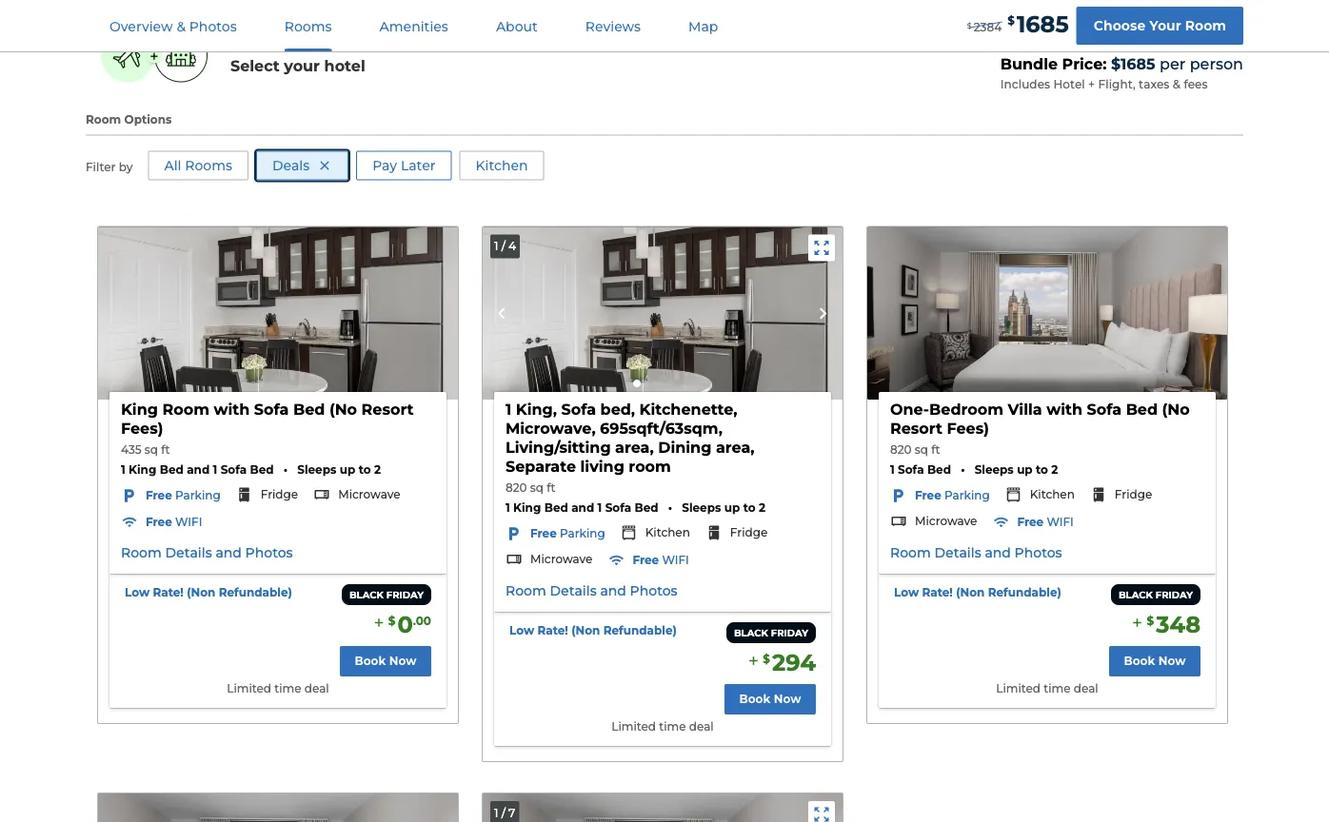 Task type: locate. For each thing, give the bounding box(es) containing it.
go to image #2 image
[[651, 381, 657, 387]]

0 horizontal spatial (non
[[187, 586, 216, 600]]

king up 435
[[121, 400, 158, 419]]

ft down bedroom
[[932, 443, 940, 457]]

1 horizontal spatial now
[[774, 693, 801, 707]]

book now button down $ 294
[[725, 685, 816, 715]]

2 horizontal spatial free wifi
[[1018, 516, 1074, 529]]

0 horizontal spatial to
[[359, 463, 371, 477]]

ft right 435
[[161, 443, 170, 457]]

/ for 4
[[502, 240, 506, 253]]

1 horizontal spatial room details and photos
[[506, 583, 678, 599]]

0 vertical spatial /
[[502, 240, 506, 253]]

2 horizontal spatial details
[[935, 545, 982, 561]]

rate!
[[153, 586, 184, 600], [922, 586, 953, 600], [538, 624, 568, 638]]

0 horizontal spatial sq
[[145, 443, 158, 457]]

choose
[[1094, 18, 1146, 34]]

kitchen inside kitchen button
[[476, 158, 528, 174]]

0 horizontal spatial resort
[[362, 400, 414, 419]]

1 horizontal spatial black
[[734, 628, 769, 639]]

1 horizontal spatial rate!
[[538, 624, 568, 638]]

1 horizontal spatial resort
[[890, 419, 943, 438]]

room inside button
[[1185, 18, 1227, 34]]

deal for 294
[[689, 720, 714, 734]]

rooms up save
[[285, 18, 332, 34]]

(no
[[329, 400, 357, 419], [1162, 400, 1190, 419]]

free parking for 348
[[915, 489, 990, 503]]

refundable) for 348
[[988, 586, 1062, 600]]

$ left "294"
[[763, 652, 770, 666]]

sq right 435
[[145, 443, 158, 457]]

room details and photos for 0
[[121, 545, 293, 561]]

820 inside one-bedroom villa with sofa bed (no resort fees) 820 sq ft 1 sofa bed   •   sleeps up to 2
[[890, 443, 912, 457]]

2 with from the left
[[1047, 400, 1083, 419]]

black friday up 0 at the bottom of the page
[[349, 590, 424, 601]]

1 vertical spatial rooms
[[185, 158, 232, 174]]

1 with from the left
[[214, 400, 250, 419]]

& left save
[[285, 36, 293, 47]]

$ for 0
[[388, 614, 396, 628]]

sq inside the king room with sofa bed (no resort fees) 435 sq ft 1 king bed and 1 sofa bed   •   sleeps up to 2
[[145, 443, 158, 457]]

1 horizontal spatial bundle
[[1001, 54, 1058, 73]]

hotel
[[1054, 77, 1086, 91]]

& for overview
[[177, 18, 186, 34]]

0 horizontal spatial black friday
[[349, 590, 424, 601]]

tab list
[[86, 0, 742, 51]]

0 vertical spatial rooms
[[285, 18, 332, 34]]

1 inside one-bedroom villa with sofa bed (no resort fees) 820 sq ft 1 sofa bed   •   sleeps up to 2
[[890, 463, 895, 477]]

bundle up select on the left top of the page
[[238, 36, 282, 47]]

0 horizontal spatial now
[[389, 655, 417, 669]]

2 horizontal spatial friday
[[1156, 590, 1193, 601]]

1 horizontal spatial wifi
[[662, 554, 689, 567]]

2 / from the top
[[502, 807, 506, 820]]

2 vertical spatial &
[[1173, 77, 1181, 91]]

low rate! (non refundable) button
[[125, 585, 292, 601], [894, 585, 1062, 601], [510, 623, 677, 639]]

1 horizontal spatial room details and photos button
[[506, 582, 678, 600]]

room details and photos button for 0
[[121, 544, 293, 562]]

photos for 348
[[1015, 545, 1062, 561]]

2 fees) from the left
[[947, 419, 989, 438]]

1 horizontal spatial area,
[[716, 438, 755, 457]]

2 horizontal spatial rate!
[[922, 586, 953, 600]]

time for 294
[[659, 720, 686, 734]]

fridge for 294
[[730, 526, 768, 539]]

deal for 0
[[305, 682, 329, 696]]

wifi
[[175, 516, 202, 529], [1047, 516, 1074, 529], [662, 554, 689, 567]]

overview & photos button
[[87, 1, 260, 51]]

ft down separate
[[547, 481, 556, 495]]

sofa
[[254, 400, 289, 419], [561, 400, 596, 419], [1087, 400, 1122, 419], [221, 463, 247, 477], [898, 463, 924, 477], [605, 501, 632, 515]]

2 horizontal spatial black friday
[[1119, 590, 1193, 601]]

bundle inside bundle & save select your hotel
[[238, 36, 282, 47]]

book now for 0
[[355, 655, 417, 669]]

parking down living
[[560, 527, 605, 541]]

/ left "7"
[[502, 807, 506, 820]]

black for 348
[[1119, 590, 1153, 601]]

1 horizontal spatial to
[[744, 501, 756, 515]]

1 horizontal spatial fridge
[[730, 526, 768, 539]]

0 horizontal spatial rate!
[[153, 586, 184, 600]]

filter
[[86, 160, 116, 174]]

$ inside $ 294
[[763, 652, 770, 666]]

choose your room button
[[1077, 7, 1244, 45]]

+ down overview
[[150, 47, 159, 65]]

your
[[1150, 18, 1182, 34]]

limited
[[227, 682, 271, 696], [996, 682, 1041, 696], [612, 720, 656, 734]]

friday for 348
[[1156, 590, 1193, 601]]

1 horizontal spatial black friday
[[734, 628, 809, 639]]

$ for 348
[[1147, 614, 1154, 628]]

(non
[[187, 586, 216, 600], [956, 586, 985, 600], [572, 624, 600, 638]]

all rooms button
[[148, 151, 249, 181]]

black friday up $ 348 on the bottom right
[[1119, 590, 1193, 601]]

parking for 294
[[560, 527, 605, 541]]

room options
[[86, 112, 172, 126]]

1 vertical spatial +
[[1089, 77, 1095, 91]]

refundable)
[[219, 586, 292, 600], [988, 586, 1062, 600], [604, 624, 677, 638]]

2 inside one-bedroom villa with sofa bed (no resort fees) 820 sq ft 1 sofa bed   •   sleeps up to 2
[[1052, 463, 1059, 477]]

0 horizontal spatial &
[[177, 18, 186, 34]]

1 / 4
[[494, 240, 516, 253]]

$ left 348
[[1147, 614, 1154, 628]]

& inside button
[[177, 18, 186, 34]]

2 horizontal spatial book
[[1124, 655, 1156, 669]]

room details and photos button
[[121, 544, 293, 562], [890, 544, 1062, 562], [506, 582, 678, 600]]

2 horizontal spatial kitchen
[[1030, 487, 1075, 501]]

tab list containing overview & photos
[[86, 0, 742, 51]]

book now for 348
[[1124, 655, 1186, 669]]

rooms right all
[[185, 158, 232, 174]]

2 horizontal spatial wifi
[[1047, 516, 1074, 529]]

limited time deal for 0
[[227, 682, 329, 696]]

$
[[1008, 13, 1015, 27], [967, 21, 972, 30], [388, 614, 396, 628], [1147, 614, 1154, 628], [763, 652, 770, 666]]

sq
[[145, 443, 158, 457], [915, 443, 929, 457], [530, 481, 544, 495]]

2 inside the king room with sofa bed (no resort fees) 435 sq ft 1 king bed and 1 sofa bed   •   sleeps up to 2
[[374, 463, 381, 477]]

0 vertical spatial kitchen
[[476, 158, 528, 174]]

black friday for 294
[[734, 628, 809, 639]]

0 vertical spatial 820
[[890, 443, 912, 457]]

and inside 1 king, sofa bed, kitchenette, microwave, 695sqft/63sqm, living/sitting area, dining area, separate living room 820 sq ft 1 king bed and 1 sofa bed   •   sleeps up to 2
[[572, 501, 595, 515]]

details for 0
[[165, 545, 212, 561]]

pay later
[[373, 158, 436, 174]]

parking down bedroom
[[945, 489, 990, 503]]

$ 348
[[1147, 611, 1201, 639]]

2 vertical spatial king
[[513, 501, 541, 515]]

1 (no from the left
[[329, 400, 357, 419]]

1 horizontal spatial deal
[[689, 720, 714, 734]]

0 horizontal spatial microwave
[[338, 487, 401, 501]]

now down $ 348 on the bottom right
[[1159, 655, 1186, 669]]

limited time deal
[[227, 682, 329, 696], [996, 682, 1099, 696], [612, 720, 714, 734]]

0 vertical spatial +
[[150, 47, 159, 65]]

0 horizontal spatial limited
[[227, 682, 271, 696]]

0 horizontal spatial area,
[[615, 438, 654, 457]]

kitchen down one-bedroom villa with sofa bed (no resort fees) 820 sq ft 1 sofa bed   •   sleeps up to 2
[[1030, 487, 1075, 501]]

0 horizontal spatial refundable)
[[219, 586, 292, 600]]

0 horizontal spatial book now button
[[340, 647, 431, 677]]

fees) down bedroom
[[947, 419, 989, 438]]

0 horizontal spatial room details and photos button
[[121, 544, 293, 562]]

$ for 294
[[763, 652, 770, 666]]

book now down 0 at the bottom of the page
[[355, 655, 417, 669]]

1 horizontal spatial parking
[[560, 527, 605, 541]]

book for 294
[[740, 693, 771, 707]]

sq down one-
[[915, 443, 929, 457]]

0 horizontal spatial low rate! (non refundable)
[[125, 586, 292, 600]]

2 horizontal spatial deal
[[1074, 682, 1099, 696]]

black
[[349, 590, 384, 601], [1119, 590, 1153, 601], [734, 628, 769, 639]]

1 horizontal spatial (non
[[572, 624, 600, 638]]

0 horizontal spatial low
[[125, 586, 150, 600]]

friday up the .
[[386, 590, 424, 601]]

$1685
[[1111, 54, 1156, 73]]

fees) up 435
[[121, 419, 163, 438]]

& right overview
[[177, 18, 186, 34]]

0 horizontal spatial details
[[165, 545, 212, 561]]

your
[[284, 57, 320, 75]]

king down 435
[[129, 463, 157, 477]]

rooms
[[285, 18, 332, 34], [185, 158, 232, 174]]

1 horizontal spatial friday
[[771, 628, 809, 639]]

/ left 4
[[502, 240, 506, 253]]

now
[[389, 655, 417, 669], [1159, 655, 1186, 669], [774, 693, 801, 707]]

820 down one-
[[890, 443, 912, 457]]

rate! for 348
[[922, 586, 953, 600]]

sq down separate
[[530, 481, 544, 495]]

00
[[416, 614, 431, 628]]

by
[[119, 160, 133, 174]]

book
[[355, 655, 386, 669], [1124, 655, 1156, 669], [740, 693, 771, 707]]

$ inside $ 348
[[1147, 614, 1154, 628]]

2 horizontal spatial limited time deal
[[996, 682, 1099, 696]]

book now button down $ 348 on the bottom right
[[1110, 647, 1201, 677]]

2 inside 1 king, sofa bed, kitchenette, microwave, 695sqft/63sqm, living/sitting area, dining area, separate living room 820 sq ft 1 king bed and 1 sofa bed   •   sleeps up to 2
[[759, 501, 766, 515]]

friday up $ 294
[[771, 628, 809, 639]]

friday for 0
[[386, 590, 424, 601]]

amenities
[[380, 18, 448, 34]]

room inside the king room with sofa bed (no resort fees) 435 sq ft 1 king bed and 1 sofa bed   •   sleeps up to 2
[[162, 400, 210, 419]]

0 vertical spatial bundle
[[238, 36, 282, 47]]

black for 0
[[349, 590, 384, 601]]

1 horizontal spatial limited
[[612, 720, 656, 734]]

1685
[[1017, 10, 1069, 38]]

flight,
[[1099, 77, 1136, 91]]

book now button down 0 at the bottom of the page
[[340, 647, 431, 677]]

save
[[295, 36, 323, 47]]

area, right the dining
[[716, 438, 755, 457]]

1 vertical spatial bundle
[[1001, 54, 1058, 73]]

820
[[890, 443, 912, 457], [506, 481, 527, 495]]

parking for 348
[[945, 489, 990, 503]]

1 horizontal spatial rooms
[[285, 18, 332, 34]]

0 horizontal spatial ft
[[161, 443, 170, 457]]

area, up room
[[615, 438, 654, 457]]

rate! for 294
[[538, 624, 568, 638]]

1 horizontal spatial fees)
[[947, 419, 989, 438]]

1 / from the top
[[502, 240, 506, 253]]

go to image #3 image
[[669, 381, 674, 387]]

microwave for 294
[[530, 552, 593, 566]]

1 horizontal spatial +
[[1089, 77, 1095, 91]]

ft
[[161, 443, 170, 457], [932, 443, 940, 457], [547, 481, 556, 495]]

taxes
[[1139, 77, 1170, 91]]

fees) inside one-bedroom villa with sofa bed (no resort fees) 820 sq ft 1 sofa bed   •   sleeps up to 2
[[947, 419, 989, 438]]

0 horizontal spatial time
[[275, 682, 302, 696]]

friday up $ 348 on the bottom right
[[1156, 590, 1193, 601]]

book now button for 294
[[725, 685, 816, 715]]

black friday
[[349, 590, 424, 601], [1119, 590, 1193, 601], [734, 628, 809, 639]]

parking
[[175, 489, 221, 503], [945, 489, 990, 503], [560, 527, 605, 541]]

free parking
[[146, 489, 221, 503], [915, 489, 990, 503], [530, 527, 605, 541]]

1 horizontal spatial 820
[[890, 443, 912, 457]]

friday
[[386, 590, 424, 601], [1156, 590, 1193, 601], [771, 628, 809, 639]]

king down separate
[[513, 501, 541, 515]]

4
[[509, 240, 516, 253]]

1 vertical spatial &
[[285, 36, 293, 47]]

book now button for 348
[[1110, 647, 1201, 677]]

2 horizontal spatial microwave
[[915, 514, 978, 528]]

details for 294
[[550, 583, 597, 599]]

2 horizontal spatial refundable)
[[988, 586, 1062, 600]]

0 horizontal spatial free parking
[[146, 489, 221, 503]]

0 horizontal spatial book
[[355, 655, 386, 669]]

one-
[[890, 400, 930, 419]]

black friday up $ 294
[[734, 628, 809, 639]]

$ inside $ 0 . 00
[[388, 614, 396, 628]]

up
[[340, 463, 356, 477], [1017, 463, 1033, 477], [725, 501, 740, 515]]

photos for 0
[[245, 545, 293, 561]]

bundle up includes
[[1001, 54, 1058, 73]]

2 horizontal spatial black
[[1119, 590, 1153, 601]]

0 horizontal spatial deal
[[305, 682, 329, 696]]

0 horizontal spatial with
[[214, 400, 250, 419]]

bed
[[293, 400, 325, 419], [1126, 400, 1158, 419], [160, 463, 184, 477], [544, 501, 568, 515]]

& inside bundle & save select your hotel
[[285, 36, 293, 47]]

2 horizontal spatial book now button
[[1110, 647, 1201, 677]]

map
[[689, 18, 718, 34]]

2 horizontal spatial room details and photos button
[[890, 544, 1062, 562]]

2 horizontal spatial low rate! (non refundable)
[[894, 586, 1062, 600]]

$ right 2384
[[1008, 13, 1015, 27]]

hotel
[[324, 57, 365, 75]]

reviews button
[[563, 1, 664, 51]]

details for 348
[[935, 545, 982, 561]]

1 horizontal spatial time
[[659, 720, 686, 734]]

2384
[[974, 20, 1002, 34]]

refundable) for 0
[[219, 586, 292, 600]]

1 horizontal spatial free wifi
[[633, 554, 689, 567]]

sq inside one-bedroom villa with sofa bed (no resort fees) 820 sq ft 1 sofa bed   •   sleeps up to 2
[[915, 443, 929, 457]]

pay
[[373, 158, 397, 174]]

1 horizontal spatial ft
[[547, 481, 556, 495]]

1 horizontal spatial 2
[[759, 501, 766, 515]]

$ 2384 $ 1685
[[967, 10, 1069, 38]]

1 fees) from the left
[[121, 419, 163, 438]]

now down $ 294
[[774, 693, 801, 707]]

1
[[494, 240, 499, 253], [506, 400, 512, 419], [121, 463, 125, 477], [213, 463, 217, 477], [890, 463, 895, 477], [506, 501, 510, 515], [598, 501, 602, 515], [494, 807, 499, 820]]

$ for 2384
[[967, 21, 972, 30]]

microwave,
[[506, 419, 596, 438]]

and
[[187, 463, 210, 477], [572, 501, 595, 515], [216, 545, 242, 561], [985, 545, 1011, 561], [600, 583, 627, 599]]

overview
[[110, 18, 173, 34]]

kitchen
[[476, 158, 528, 174], [1030, 487, 1075, 501], [645, 526, 690, 539]]

free
[[146, 489, 172, 503], [915, 489, 942, 503], [146, 516, 172, 529], [1018, 516, 1044, 529], [530, 527, 557, 541], [633, 554, 659, 567]]

bundle price: $1685 per person includes hotel + flight, taxes & fees
[[1001, 54, 1244, 91]]

2 horizontal spatial to
[[1036, 463, 1049, 477]]

limited time deal for 294
[[612, 720, 714, 734]]

2 vertical spatial kitchen
[[645, 526, 690, 539]]

photos for 294
[[630, 583, 678, 599]]

time
[[275, 682, 302, 696], [1044, 682, 1071, 696], [659, 720, 686, 734]]

low
[[125, 586, 150, 600], [894, 586, 919, 600], [510, 624, 534, 638]]

bundle & save select your hotel
[[230, 36, 365, 75]]

2 (no from the left
[[1162, 400, 1190, 419]]

348
[[1156, 611, 1201, 639]]

kitchen up 1 / 4
[[476, 158, 528, 174]]

to inside the king room with sofa bed (no resort fees) 435 sq ft 1 king bed and 1 sofa bed   •   sleeps up to 2
[[359, 463, 371, 477]]

parking down the king room with sofa bed (no resort fees) 435 sq ft 1 king bed and 1 sofa bed   •   sleeps up to 2
[[175, 489, 221, 503]]

photos
[[189, 18, 237, 34], [245, 545, 293, 561], [1015, 545, 1062, 561], [630, 583, 678, 599]]

$ left 0 at the bottom of the page
[[388, 614, 396, 628]]

2 horizontal spatial sq
[[915, 443, 929, 457]]

0 horizontal spatial fridge
[[261, 487, 298, 501]]

0 horizontal spatial room details and photos
[[121, 545, 293, 561]]

book now down $ 294
[[740, 693, 801, 707]]

2 horizontal spatial low rate! (non refundable) button
[[894, 585, 1062, 601]]

resort
[[362, 400, 414, 419], [890, 419, 943, 438]]

now down 0 at the bottom of the page
[[389, 655, 417, 669]]

2 horizontal spatial room details and photos
[[890, 545, 1062, 561]]

black friday for 0
[[349, 590, 424, 601]]

1 vertical spatial kitchen
[[1030, 487, 1075, 501]]

1 horizontal spatial book
[[740, 693, 771, 707]]

book now down $ 348 on the bottom right
[[1124, 655, 1186, 669]]

1 vertical spatial microwave
[[915, 514, 978, 528]]

0
[[398, 611, 413, 639]]

king
[[121, 400, 158, 419], [129, 463, 157, 477], [513, 501, 541, 515]]

photo carousel region
[[483, 227, 843, 400], [483, 794, 843, 823]]

820 down separate
[[506, 481, 527, 495]]

all rooms
[[164, 158, 232, 174]]

(non for 348
[[956, 586, 985, 600]]

2 horizontal spatial now
[[1159, 655, 1186, 669]]

0 horizontal spatial kitchen
[[476, 158, 528, 174]]

fridge
[[261, 487, 298, 501], [1115, 487, 1153, 501], [730, 526, 768, 539]]

+ down price:
[[1089, 77, 1095, 91]]

kitchen down room
[[645, 526, 690, 539]]

filter by
[[86, 160, 133, 174]]

low rate! (non refundable) for 0
[[125, 586, 292, 600]]

bundle inside bundle price: $1685 per person includes hotel + flight, taxes & fees
[[1001, 54, 1058, 73]]

& left the "fees"
[[1173, 77, 1181, 91]]

low rate! (non refundable) button for 348
[[894, 585, 1062, 601]]

book now
[[355, 655, 417, 669], [1124, 655, 1186, 669], [740, 693, 801, 707]]

294
[[772, 649, 816, 677]]

room details and photos for 294
[[506, 583, 678, 599]]

0 horizontal spatial (no
[[329, 400, 357, 419]]

&
[[177, 18, 186, 34], [285, 36, 293, 47], [1173, 77, 1181, 91]]

0 horizontal spatial 2
[[374, 463, 381, 477]]

1 vertical spatial 820
[[506, 481, 527, 495]]

with
[[214, 400, 250, 419], [1047, 400, 1083, 419]]

1 vertical spatial photo carousel region
[[483, 794, 843, 823]]

image #1 image
[[98, 227, 458, 400], [483, 227, 843, 400], [868, 227, 1228, 400], [98, 794, 458, 823]]

0 vertical spatial &
[[177, 18, 186, 34]]

rooms inside tab list
[[285, 18, 332, 34]]

villa
[[1008, 400, 1043, 419]]

2 horizontal spatial book now
[[1124, 655, 1186, 669]]

2 horizontal spatial &
[[1173, 77, 1181, 91]]

$ left 2384
[[967, 21, 972, 30]]

room
[[629, 457, 671, 476]]

king,
[[516, 400, 557, 419]]

room
[[1185, 18, 1227, 34], [86, 112, 121, 126], [162, 400, 210, 419], [121, 545, 162, 561], [890, 545, 931, 561], [506, 583, 546, 599]]

low rate! (non refundable) for 294
[[510, 624, 677, 638]]

fees)
[[121, 419, 163, 438], [947, 419, 989, 438]]

0 horizontal spatial limited time deal
[[227, 682, 329, 696]]

0 horizontal spatial low rate! (non refundable) button
[[125, 585, 292, 601]]



Task type: vqa. For each thing, say whether or not it's contained in the screenshot.
1st Non Refundable Button's Non
no



Task type: describe. For each thing, give the bounding box(es) containing it.
ft inside the king room with sofa bed (no resort fees) 435 sq ft 1 king bed and 1 sofa bed   •   sleeps up to 2
[[161, 443, 170, 457]]

bed,
[[601, 400, 635, 419]]

up inside one-bedroom villa with sofa bed (no resort fees) 820 sq ft 1 sofa bed   •   sleeps up to 2
[[1017, 463, 1033, 477]]

limited time deal for 348
[[996, 682, 1099, 696]]

$ 0 . 00
[[388, 611, 431, 639]]

fridge for 348
[[1115, 487, 1153, 501]]

+ inside bundle price: $1685 per person includes hotel + flight, taxes & fees
[[1089, 77, 1095, 91]]

time for 348
[[1044, 682, 1071, 696]]

435
[[121, 443, 141, 457]]

refundable) for 294
[[604, 624, 677, 638]]

book now button for 0
[[340, 647, 431, 677]]

and for 348
[[985, 545, 1011, 561]]

0 horizontal spatial +
[[150, 47, 159, 65]]

room details and photos button for 294
[[506, 582, 678, 600]]

low rate! (non refundable) button for 294
[[510, 623, 677, 639]]

separate
[[506, 457, 576, 476]]

time for 0
[[275, 682, 302, 696]]

resort inside one-bedroom villa with sofa bed (no resort fees) 820 sq ft 1 sofa bed   •   sleeps up to 2
[[890, 419, 943, 438]]

0 horizontal spatial wifi
[[175, 516, 202, 529]]

(no inside one-bedroom villa with sofa bed (no resort fees) 820 sq ft 1 sofa bed   •   sleeps up to 2
[[1162, 400, 1190, 419]]

go to image #4 image
[[686, 381, 691, 387]]

filter by amenity region
[[86, 151, 552, 196]]

0 vertical spatial microwave
[[338, 487, 401, 501]]

photos inside button
[[189, 18, 237, 34]]

2 area, from the left
[[716, 438, 755, 457]]

to inside one-bedroom villa with sofa bed (no resort fees) 820 sq ft 1 sofa bed   •   sleeps up to 2
[[1036, 463, 1049, 477]]

all
[[164, 158, 181, 174]]

free wifi for 294
[[633, 554, 689, 567]]

deals button
[[256, 151, 349, 181]]

& inside bundle price: $1685 per person includes hotel + flight, taxes & fees
[[1173, 77, 1181, 91]]

later
[[401, 158, 436, 174]]

deal for 348
[[1074, 682, 1099, 696]]

now for 0
[[389, 655, 417, 669]]

overview & photos
[[110, 18, 237, 34]]

kitchenette,
[[640, 400, 738, 419]]

book now for 294
[[740, 693, 801, 707]]

(no inside the king room with sofa bed (no resort fees) 435 sq ft 1 king bed and 1 sofa bed   •   sleeps up to 2
[[329, 400, 357, 419]]

bed inside 1 king, sofa bed, kitchenette, microwave, 695sqft/63sqm, living/sitting area, dining area, separate living room 820 sq ft 1 king bed and 1 sofa bed   •   sleeps up to 2
[[544, 501, 568, 515]]

microwave for 348
[[915, 514, 978, 528]]

bed inside one-bedroom villa with sofa bed (no resort fees) 820 sq ft 1 sofa bed   •   sleeps up to 2
[[1126, 400, 1158, 419]]

bedroom
[[930, 400, 1004, 419]]

per
[[1160, 54, 1186, 73]]

selected. click to remove filter image
[[317, 158, 333, 173]]

rooms inside filter by amenity region
[[185, 158, 232, 174]]

bundle for price:
[[1001, 54, 1058, 73]]

black friday for 348
[[1119, 590, 1193, 601]]

bundle for &
[[238, 36, 282, 47]]

reviews
[[586, 18, 641, 34]]

low rate! (non refundable) for 348
[[894, 586, 1062, 600]]

695sqft/63sqm,
[[600, 419, 723, 438]]

free wifi for 348
[[1018, 516, 1074, 529]]

low for 294
[[510, 624, 534, 638]]

with inside the king room with sofa bed (no resort fees) 435 sq ft 1 king bed and 1 sofa bed   •   sleeps up to 2
[[214, 400, 250, 419]]

living/sitting
[[506, 438, 611, 457]]

low for 0
[[125, 586, 150, 600]]

living
[[581, 457, 625, 476]]

1 king, sofa bed, kitchenette, microwave, 695sqft/63sqm, living/sitting area, dining area, separate living room 820 sq ft 1 king bed and 1 sofa bed   •   sleeps up to 2
[[506, 400, 766, 515]]

1 area, from the left
[[615, 438, 654, 457]]

room details and photos button for 348
[[890, 544, 1062, 562]]

book for 348
[[1124, 655, 1156, 669]]

dining
[[658, 438, 712, 457]]

person
[[1190, 54, 1244, 73]]

1 vertical spatial king
[[129, 463, 157, 477]]

ft inside one-bedroom villa with sofa bed (no resort fees) 820 sq ft 1 sofa bed   •   sleeps up to 2
[[932, 443, 940, 457]]

choose your room
[[1094, 18, 1227, 34]]

low for 348
[[894, 586, 919, 600]]

and for 294
[[600, 583, 627, 599]]

about
[[496, 18, 538, 34]]

wifi for 348
[[1047, 516, 1074, 529]]

rooms button
[[262, 1, 355, 51]]

(non for 294
[[572, 624, 600, 638]]

fees
[[1184, 77, 1208, 91]]

limited for 348
[[996, 682, 1041, 696]]

.
[[413, 614, 416, 628]]

low rate! (non refundable) button for 0
[[125, 585, 292, 601]]

black for 294
[[734, 628, 769, 639]]

options
[[124, 112, 172, 126]]

map button
[[666, 1, 741, 51]]

kitchen button
[[459, 151, 544, 181]]

includes
[[1001, 77, 1051, 91]]

7
[[509, 807, 516, 820]]

room details and photos for 348
[[890, 545, 1062, 561]]

$ 294
[[763, 649, 816, 677]]

limited for 0
[[227, 682, 271, 696]]

to inside 1 king, sofa bed, kitchenette, microwave, 695sqft/63sqm, living/sitting area, dining area, separate living room 820 sq ft 1 king bed and 1 sofa bed   •   sleeps up to 2
[[744, 501, 756, 515]]

book for 0
[[355, 655, 386, 669]]

friday for 294
[[771, 628, 809, 639]]

rate! for 0
[[153, 586, 184, 600]]

sq inside 1 king, sofa bed, kitchenette, microwave, 695sqft/63sqm, living/sitting area, dining area, separate living room 820 sq ft 1 king bed and 1 sofa bed   •   sleeps up to 2
[[530, 481, 544, 495]]

(non for 0
[[187, 586, 216, 600]]

free parking for 0
[[146, 489, 221, 503]]

& for bundle
[[285, 36, 293, 47]]

now for 348
[[1159, 655, 1186, 669]]

and inside the king room with sofa bed (no resort fees) 435 sq ft 1 king bed and 1 sofa bed   •   sleeps up to 2
[[187, 463, 210, 477]]

fees) inside the king room with sofa bed (no resort fees) 435 sq ft 1 king bed and 1 sofa bed   •   sleeps up to 2
[[121, 419, 163, 438]]

free parking for 294
[[530, 527, 605, 541]]

amenities button
[[357, 1, 471, 51]]

/ for 7
[[502, 807, 506, 820]]

820 inside 1 king, sofa bed, kitchenette, microwave, 695sqft/63sqm, living/sitting area, dining area, separate living room 820 sq ft 1 king bed and 1 sofa bed   •   sleeps up to 2
[[506, 481, 527, 495]]

wifi for 294
[[662, 554, 689, 567]]

price:
[[1062, 54, 1107, 73]]

up inside the king room with sofa bed (no resort fees) 435 sq ft 1 king bed and 1 sofa bed   •   sleeps up to 2
[[340, 463, 356, 477]]

limited for 294
[[612, 720, 656, 734]]

now for 294
[[774, 693, 801, 707]]

about button
[[473, 1, 561, 51]]

king inside 1 king, sofa bed, kitchenette, microwave, 695sqft/63sqm, living/sitting area, dining area, separate living room 820 sq ft 1 king bed and 1 sofa bed   •   sleeps up to 2
[[513, 501, 541, 515]]

and for 0
[[216, 545, 242, 561]]

up inside 1 king, sofa bed, kitchenette, microwave, 695sqft/63sqm, living/sitting area, dining area, separate living room 820 sq ft 1 king bed and 1 sofa bed   •   sleeps up to 2
[[725, 501, 740, 515]]

2 photo carousel region from the top
[[483, 794, 843, 823]]

resort inside the king room with sofa bed (no resort fees) 435 sq ft 1 king bed and 1 sofa bed   •   sleeps up to 2
[[362, 400, 414, 419]]

1 photo carousel region from the top
[[483, 227, 843, 400]]

kitchen for 348
[[1030, 487, 1075, 501]]

0 vertical spatial king
[[121, 400, 158, 419]]

pay later button
[[356, 151, 452, 181]]

ft inside 1 king, sofa bed, kitchenette, microwave, 695sqft/63sqm, living/sitting area, dining area, separate living room 820 sq ft 1 king bed and 1 sofa bed   •   sleeps up to 2
[[547, 481, 556, 495]]

deals
[[272, 158, 310, 174]]

select
[[230, 57, 280, 75]]

king room with sofa bed (no resort fees) 435 sq ft 1 king bed and 1 sofa bed   •   sleeps up to 2
[[121, 400, 414, 477]]

with inside one-bedroom villa with sofa bed (no resort fees) 820 sq ft 1 sofa bed   •   sleeps up to 2
[[1047, 400, 1083, 419]]

one-bedroom villa with sofa bed (no resort fees) 820 sq ft 1 sofa bed   •   sleeps up to 2
[[890, 400, 1190, 477]]

parking for 0
[[175, 489, 221, 503]]

1 / 7
[[494, 807, 516, 820]]

kitchen for 294
[[645, 526, 690, 539]]

go to image #1 image
[[633, 380, 641, 388]]

0 horizontal spatial free wifi
[[146, 516, 202, 529]]



